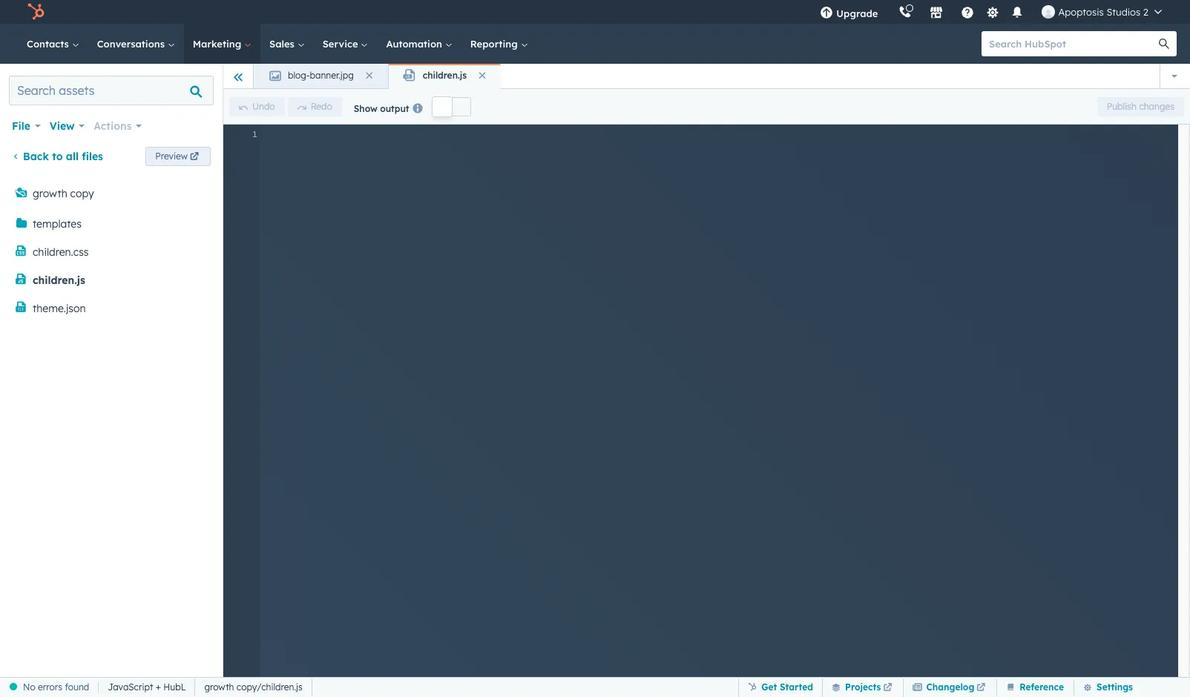 Task type: vqa. For each thing, say whether or not it's contained in the screenshot.
Exit link
no



Task type: describe. For each thing, give the bounding box(es) containing it.
files
[[82, 150, 103, 163]]

hubl
[[163, 682, 186, 693]]

1
[[252, 128, 257, 139]]

changelog link
[[903, 679, 997, 697]]

redo button
[[288, 97, 342, 116]]

sales link
[[260, 24, 314, 64]]

projects link
[[822, 679, 903, 697]]

get started
[[761, 682, 813, 693]]

service link
[[314, 24, 377, 64]]

undo button
[[229, 97, 285, 116]]

hubspot link
[[18, 3, 56, 21]]

conversations
[[97, 38, 168, 50]]

get
[[761, 682, 777, 693]]

1 vertical spatial children.js
[[33, 274, 85, 287]]

banner.jpg
[[310, 70, 354, 81]]

children.js inside 'navigation'
[[423, 70, 467, 81]]

get started link
[[738, 679, 822, 697]]

redo
[[311, 101, 332, 112]]

apoptosis studios 2
[[1058, 6, 1149, 18]]

reference button
[[997, 678, 1065, 697]]

automation
[[386, 38, 445, 50]]

preview link
[[146, 147, 211, 166]]

output
[[380, 103, 409, 114]]

menu containing apoptosis studios 2
[[810, 0, 1172, 24]]

publish
[[1107, 101, 1137, 112]]

reporting link
[[461, 24, 537, 64]]

actions button
[[94, 116, 142, 137]]

back to all files
[[23, 150, 103, 163]]

notifications image
[[1011, 7, 1024, 20]]

file
[[12, 119, 30, 133]]

marketplaces button
[[921, 0, 952, 24]]

publish changes
[[1107, 101, 1175, 112]]

children.js link
[[388, 64, 501, 89]]

to
[[52, 150, 63, 163]]

2
[[1143, 6, 1149, 18]]

file button
[[12, 116, 41, 137]]

calling icon button
[[893, 2, 918, 22]]

automation link
[[377, 24, 461, 64]]

actions
[[94, 119, 132, 133]]

link opens in a new window image inside projects link
[[883, 679, 892, 697]]

growth for growth copy/children.js
[[204, 682, 234, 693]]

changelog
[[926, 682, 974, 693]]

hubspot image
[[27, 3, 45, 21]]

notifications button
[[1005, 0, 1030, 24]]

changes
[[1139, 101, 1175, 112]]



Task type: locate. For each thing, give the bounding box(es) containing it.
calling icon image
[[899, 6, 912, 19]]

1 horizontal spatial link opens in a new window image
[[977, 684, 986, 693]]

templates
[[33, 217, 82, 231]]

1 vertical spatial growth
[[204, 682, 234, 693]]

contacts
[[27, 38, 72, 50]]

+
[[156, 682, 161, 693]]

show
[[354, 103, 377, 114]]

children.css
[[33, 246, 89, 259]]

no errors found
[[23, 682, 89, 693]]

javascript
[[108, 682, 153, 693]]

sales
[[269, 38, 297, 50]]

service
[[323, 38, 361, 50]]

conversations link
[[88, 24, 184, 64]]

children.js down automation "link" at the left of page
[[423, 70, 467, 81]]

growth copy/children.js
[[204, 682, 303, 693]]

copy/children.js
[[237, 682, 303, 693]]

upgrade image
[[820, 7, 834, 20]]

growth copy
[[33, 187, 94, 200]]

studios
[[1107, 6, 1141, 18]]

0 vertical spatial children.js
[[423, 70, 467, 81]]

children.js up the theme.json
[[33, 274, 85, 287]]

blog-banner.jpg
[[288, 70, 354, 81]]

reference
[[1020, 682, 1064, 693]]

undo
[[252, 101, 275, 112]]

Search HubSpot search field
[[982, 31, 1163, 56]]

0 horizontal spatial link opens in a new window image
[[883, 684, 892, 693]]

no
[[23, 682, 35, 693]]

projects
[[845, 682, 881, 693]]

link opens in a new window image right projects
[[883, 679, 892, 697]]

marketing
[[193, 38, 244, 50]]

settings link
[[983, 4, 1002, 20]]

back to all files button
[[12, 150, 103, 163]]

link opens in a new window image
[[977, 679, 986, 697], [883, 684, 892, 693]]

children.js
[[423, 70, 467, 81], [33, 274, 85, 287]]

growth right hubl
[[204, 682, 234, 693]]

reporting
[[470, 38, 521, 50]]

back
[[23, 150, 49, 163]]

link opens in a new window image right changelog
[[977, 684, 986, 693]]

link opens in a new window image inside changelog link
[[977, 679, 986, 697]]

blog-
[[288, 70, 310, 81]]

help image
[[961, 7, 975, 20]]

menu item
[[888, 0, 891, 24]]

search button
[[1152, 31, 1177, 56]]

link opens in a new window image right changelog
[[977, 679, 986, 697]]

1 horizontal spatial children.js
[[423, 70, 467, 81]]

contacts link
[[18, 24, 88, 64]]

started
[[780, 682, 813, 693]]

navigation containing blog-banner.jpg
[[254, 64, 501, 89]]

javascript + hubl
[[108, 682, 186, 693]]

found
[[65, 682, 89, 693]]

help button
[[955, 0, 980, 24]]

tara schultz image
[[1042, 5, 1055, 19]]

0 vertical spatial growth
[[33, 187, 67, 200]]

1 horizontal spatial link opens in a new window image
[[977, 679, 986, 697]]

growth
[[33, 187, 67, 200], [204, 682, 234, 693]]

blog-banner.jpg link
[[254, 64, 388, 89]]

0 horizontal spatial link opens in a new window image
[[883, 679, 892, 697]]

view button
[[49, 116, 85, 137]]

preview
[[155, 151, 188, 162]]

apoptosis studios 2 button
[[1033, 0, 1171, 24]]

0 horizontal spatial children.js
[[33, 274, 85, 287]]

errors
[[38, 682, 62, 693]]

settings button
[[1074, 678, 1134, 697]]

menu
[[810, 0, 1172, 24]]

link opens in a new window image inside projects link
[[883, 684, 892, 693]]

Search assets search field
[[9, 76, 214, 105]]

search image
[[1159, 39, 1169, 49]]

copy
[[70, 187, 94, 200]]

growth up templates at the top of the page
[[33, 187, 67, 200]]

1 horizontal spatial growth
[[204, 682, 234, 693]]

settings
[[1097, 682, 1133, 693]]

link opens in a new window image right projects
[[883, 684, 892, 693]]

settings image
[[986, 6, 999, 20]]

navigation
[[254, 64, 501, 89]]

apoptosis
[[1058, 6, 1104, 18]]

theme.json
[[33, 302, 86, 315]]

link opens in a new window image inside changelog link
[[977, 684, 986, 693]]

growth for growth copy
[[33, 187, 67, 200]]

publish changes button
[[1097, 97, 1184, 116]]

link opens in a new window image
[[883, 679, 892, 697], [977, 684, 986, 693]]

view
[[49, 119, 75, 133]]

show output
[[354, 103, 409, 114]]

0 horizontal spatial growth
[[33, 187, 67, 200]]

all
[[66, 150, 79, 163]]

marketing link
[[184, 24, 260, 64]]

marketplaces image
[[930, 7, 943, 20]]

upgrade
[[836, 7, 878, 19]]



